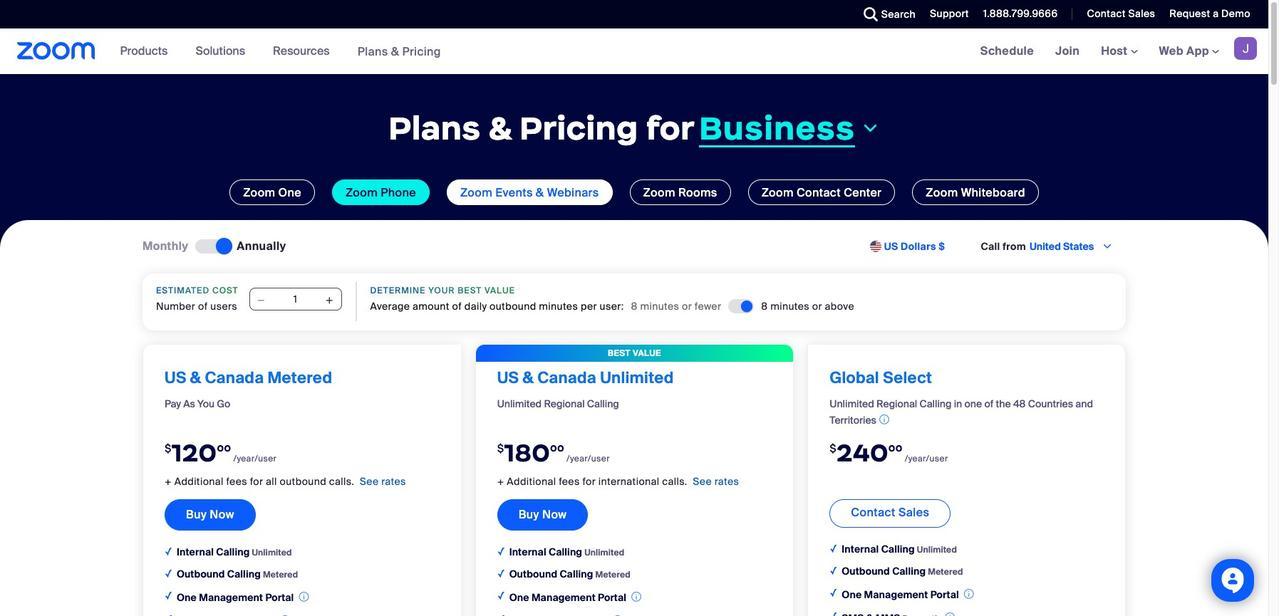 Task type: locate. For each thing, give the bounding box(es) containing it.
0 vertical spatial contact sales
[[1087, 7, 1155, 20]]

outbound right daily at left
[[490, 300, 536, 313]]

+ down 120
[[165, 475, 172, 488]]

0 horizontal spatial info outline image
[[631, 590, 641, 604]]

buy for 120
[[186, 507, 207, 522]]

of
[[198, 300, 208, 313], [452, 300, 462, 313], [984, 398, 994, 410]]

app
[[1186, 43, 1209, 58]]

fees
[[226, 475, 247, 488], [559, 475, 580, 488]]

regional down select
[[877, 398, 917, 410]]

now down $ 120 00 /year/user
[[210, 507, 234, 522]]

minutes left the 'above'
[[770, 300, 810, 313]]

2 horizontal spatial 00
[[888, 442, 903, 455]]

0 horizontal spatial rates
[[381, 475, 406, 488]]

$ inside '$ 240 00 /year/user'
[[830, 442, 837, 455]]

zoom for zoom contact center
[[761, 185, 794, 200]]

4 zoom from the left
[[643, 185, 675, 200]]

1 horizontal spatial internal calling unlimited
[[509, 546, 624, 559]]

0 horizontal spatial one management portal
[[177, 591, 294, 604]]

2 horizontal spatial info outline image
[[964, 587, 974, 601]]

fees down $ 120 00 /year/user
[[226, 475, 247, 488]]

/year/user inside '$ 240 00 /year/user'
[[905, 453, 948, 464]]

8 inside 'element'
[[761, 300, 768, 313]]

0 horizontal spatial buy now
[[186, 507, 234, 522]]

outbound for 180
[[509, 568, 557, 581]]

2 see rates link from the left
[[693, 475, 739, 488]]

0 horizontal spatial /year/user
[[233, 453, 277, 464]]

join link
[[1045, 29, 1090, 74]]

1 /year/user from the left
[[233, 453, 277, 464]]

plans for plans & pricing
[[357, 44, 388, 59]]

1 regional from the left
[[544, 398, 585, 410]]

0 horizontal spatial fees
[[226, 475, 247, 488]]

& for plans & pricing
[[391, 44, 399, 59]]

2 or from the left
[[812, 300, 822, 313]]

1 vertical spatial plans
[[388, 108, 481, 149]]

calling inside unlimited regional calling in one of the 48 countries and territories
[[920, 398, 952, 410]]

0 horizontal spatial internal calling unlimited
[[177, 546, 292, 559]]

contact up host
[[1087, 7, 1126, 20]]

unlimited regional calling
[[497, 398, 619, 410]]

calls.
[[329, 475, 354, 488], [662, 475, 687, 488]]

& for us & canada unlimited
[[523, 368, 534, 388]]

zoom logo image
[[17, 42, 95, 60]]

now down $ 180 00 /year/user
[[542, 507, 567, 522]]

1 vertical spatial contact sales
[[851, 505, 930, 520]]

2 additional from the left
[[507, 475, 556, 488]]

center
[[844, 185, 882, 200]]

portal
[[930, 588, 959, 601], [265, 591, 294, 604], [598, 591, 626, 604]]

web app
[[1159, 43, 1209, 58]]

products button
[[120, 29, 174, 74]]

00 for 120
[[217, 442, 231, 455]]

for for + additional fees for international calls. see rates
[[583, 475, 596, 488]]

one management portal for 180
[[509, 591, 626, 604]]

additional down 180
[[507, 475, 556, 488]]

undefined 1 increase image
[[324, 294, 335, 308]]

info outline image for unlimited regional calling in one of the 48 countries and territories application at the right
[[879, 412, 889, 427]]

2 buy from the left
[[519, 507, 539, 522]]

zoom down the business
[[761, 185, 794, 200]]

buy now link
[[165, 499, 256, 531], [497, 499, 588, 531]]

one for us & canada unlimited
[[509, 591, 529, 604]]

1 horizontal spatial regional
[[877, 398, 917, 410]]

1 rates from the left
[[381, 475, 406, 488]]

unlimited regional calling in one of the 48 countries and territories application
[[830, 397, 1104, 429]]

0 horizontal spatial additional
[[174, 475, 224, 488]]

buy down 180
[[519, 507, 539, 522]]

$ for 120
[[165, 442, 172, 455]]

or
[[682, 300, 692, 313], [812, 300, 822, 313]]

or for fewer
[[682, 300, 692, 313]]

pricing inside product information navigation
[[402, 44, 441, 59]]

1 00 from the left
[[217, 442, 231, 455]]

0 horizontal spatial or
[[682, 300, 692, 313]]

& inside product information navigation
[[391, 44, 399, 59]]

buy now for 180
[[519, 507, 567, 522]]

contact
[[1087, 7, 1126, 20], [797, 185, 841, 200], [851, 505, 896, 520]]

1 or from the left
[[682, 300, 692, 313]]

0 horizontal spatial pricing
[[402, 44, 441, 59]]

1 buy now from the left
[[186, 507, 234, 522]]

2 horizontal spatial minutes
[[770, 300, 810, 313]]

8
[[631, 300, 638, 313], [761, 300, 768, 313]]

down image
[[861, 120, 880, 137]]

estimated
[[156, 285, 210, 296]]

0 horizontal spatial for
[[250, 475, 263, 488]]

search button
[[853, 0, 919, 29]]

0 vertical spatial pricing
[[402, 44, 441, 59]]

us up pay
[[165, 368, 186, 388]]

additional down 120
[[174, 475, 224, 488]]

/year/user up + additional fees for international calls. see rates
[[567, 453, 610, 464]]

0 horizontal spatial sales
[[899, 505, 930, 520]]

/year/user
[[233, 453, 277, 464], [567, 453, 610, 464], [905, 453, 948, 464]]

sales
[[1128, 7, 1155, 20], [899, 505, 930, 520]]

support
[[930, 7, 969, 20]]

schedule
[[980, 43, 1034, 58]]

1 see from the left
[[360, 475, 379, 488]]

internal calling unlimited for 120
[[177, 546, 292, 559]]

management for 180
[[532, 591, 596, 604]]

$ for 180
[[497, 442, 504, 455]]

banner
[[0, 29, 1268, 75]]

zoom for zoom phone
[[346, 185, 378, 200]]

0 horizontal spatial buy now link
[[165, 499, 256, 531]]

2 00 from the left
[[550, 442, 564, 455]]

00 inside $ 120 00 /year/user
[[217, 442, 231, 455]]

see rates link for 120
[[360, 475, 406, 488]]

support link
[[919, 0, 973, 29], [930, 7, 969, 20]]

0 horizontal spatial canada
[[205, 368, 264, 388]]

main content
[[0, 29, 1268, 616]]

or left the 'above'
[[812, 300, 822, 313]]

2 now from the left
[[542, 507, 567, 522]]

8 minutes or above
[[761, 300, 854, 313]]

1 vertical spatial outbound
[[280, 475, 326, 488]]

application
[[842, 610, 1104, 616], [177, 613, 439, 616], [509, 613, 772, 616]]

1 vertical spatial value
[[633, 348, 661, 359]]

1 horizontal spatial buy
[[519, 507, 539, 522]]

phone
[[381, 185, 416, 200]]

zoom whiteboard
[[926, 185, 1025, 200]]

best value
[[608, 348, 661, 359]]

us & canada metered
[[165, 368, 332, 388]]

1 horizontal spatial contact
[[851, 505, 896, 520]]

buy now down $ 120 00 /year/user
[[186, 507, 234, 522]]

240
[[837, 437, 888, 469]]

0 horizontal spatial outbound calling metered
[[177, 568, 298, 581]]

or left fewer
[[682, 300, 692, 313]]

canada up go
[[205, 368, 264, 388]]

8 right user:
[[631, 300, 638, 313]]

1 horizontal spatial outbound
[[490, 300, 536, 313]]

Country/Region text field
[[1028, 239, 1101, 254]]

buy now link for 180
[[497, 499, 588, 531]]

of inside unlimited regional calling in one of the 48 countries and territories
[[984, 398, 994, 410]]

0 horizontal spatial 8
[[631, 300, 638, 313]]

sales down '$ 240 00 /year/user'
[[899, 505, 930, 520]]

us up unlimited regional calling
[[497, 368, 519, 388]]

main content containing business
[[0, 29, 1268, 616]]

1 buy from the left
[[186, 507, 207, 522]]

0 vertical spatial contact
[[1087, 7, 1126, 20]]

zoom one
[[243, 185, 301, 200]]

regional for unlimited regional calling in one of the 48 countries and territories
[[877, 398, 917, 410]]

$ inside $ 180 00 /year/user
[[497, 442, 504, 455]]

plans
[[357, 44, 388, 59], [388, 108, 481, 149]]

/year/user for 180
[[567, 453, 610, 464]]

zoom for zoom events & webinars
[[460, 185, 492, 200]]

0 horizontal spatial +
[[165, 475, 172, 488]]

+
[[165, 475, 172, 488], [497, 475, 504, 488]]

one for global select
[[842, 588, 862, 601]]

1 horizontal spatial outbound calling metered
[[509, 568, 631, 581]]

2 + from the left
[[497, 475, 504, 488]]

fees down $ 180 00 /year/user
[[559, 475, 580, 488]]

3 zoom from the left
[[460, 185, 492, 200]]

1 zoom from the left
[[243, 185, 275, 200]]

internal calling unlimited for 180
[[509, 546, 624, 559]]

info outline image inside unlimited regional calling in one of the 48 countries and territories application
[[879, 412, 889, 427]]

web
[[1159, 43, 1184, 58]]

zoom up annually
[[243, 185, 275, 200]]

1 horizontal spatial application
[[509, 613, 772, 616]]

best
[[458, 285, 482, 296], [608, 348, 631, 359]]

calls. right all at the bottom of the page
[[329, 475, 354, 488]]

one management portal application for 120
[[177, 589, 439, 606]]

0 horizontal spatial 00
[[217, 442, 231, 455]]

1 horizontal spatial calls.
[[662, 475, 687, 488]]

outbound
[[490, 300, 536, 313], [280, 475, 326, 488]]

whiteboard
[[961, 185, 1025, 200]]

180
[[504, 437, 550, 469]]

2 calls. from the left
[[662, 475, 687, 488]]

minutes
[[539, 300, 578, 313], [640, 300, 679, 313], [770, 300, 810, 313]]

us left dollars
[[884, 240, 898, 253]]

2 vertical spatial contact
[[851, 505, 896, 520]]

2 canada from the left
[[537, 368, 596, 388]]

00 inside '$ 240 00 /year/user'
[[888, 442, 903, 455]]

1 vertical spatial best
[[608, 348, 631, 359]]

1 horizontal spatial buy now
[[519, 507, 567, 522]]

plans & pricing for
[[388, 108, 695, 149]]

1 horizontal spatial see rates link
[[693, 475, 739, 488]]

1 horizontal spatial 00
[[550, 442, 564, 455]]

for for plans & pricing for
[[646, 108, 695, 149]]

us dollars $ button
[[884, 240, 945, 254]]

0 horizontal spatial application
[[177, 613, 439, 616]]

portal for 180
[[598, 591, 626, 604]]

/year/user down unlimited regional calling in one of the 48 countries and territories
[[905, 453, 948, 464]]

2 horizontal spatial us
[[884, 240, 898, 253]]

or inside average amount of daily outbound minutes per user:8 minutes or fewer element
[[682, 300, 692, 313]]

1.888.799.9666 button
[[973, 0, 1061, 29], [983, 7, 1058, 20]]

buy now link down $ 120 00 /year/user
[[165, 499, 256, 531]]

2 regional from the left
[[877, 398, 917, 410]]

48
[[1013, 398, 1026, 410]]

zoom left rooms
[[643, 185, 675, 200]]

1 horizontal spatial see
[[693, 475, 712, 488]]

banner containing products
[[0, 29, 1268, 75]]

best up us & canada unlimited
[[608, 348, 631, 359]]

2 horizontal spatial one management portal application
[[842, 586, 1104, 603]]

2 buy now link from the left
[[497, 499, 588, 531]]

go
[[217, 398, 230, 410]]

plans inside product information navigation
[[357, 44, 388, 59]]

management
[[864, 588, 928, 601], [199, 591, 263, 604], [532, 591, 596, 604]]

for left all at the bottom of the page
[[250, 475, 263, 488]]

1 horizontal spatial canada
[[537, 368, 596, 388]]

now for 120
[[210, 507, 234, 522]]

1 canada from the left
[[205, 368, 264, 388]]

info outline image for application related to 120
[[280, 613, 290, 616]]

0 horizontal spatial management
[[199, 591, 263, 604]]

0 vertical spatial sales
[[1128, 7, 1155, 20]]

now
[[210, 507, 234, 522], [542, 507, 567, 522]]

0 horizontal spatial contact sales
[[851, 505, 930, 520]]

1 horizontal spatial now
[[542, 507, 567, 522]]

of left the
[[984, 398, 994, 410]]

calls. right international
[[662, 475, 687, 488]]

2 horizontal spatial outbound
[[842, 565, 890, 578]]

internal
[[842, 543, 879, 556], [177, 546, 214, 559], [509, 546, 546, 559]]

plans for plans & pricing for
[[388, 108, 481, 149]]

canada for 120
[[205, 368, 264, 388]]

1 vertical spatial contact
[[797, 185, 841, 200]]

0 horizontal spatial regional
[[544, 398, 585, 410]]

1 horizontal spatial rates
[[715, 475, 739, 488]]

1 8 from the left
[[631, 300, 638, 313]]

2 zoom from the left
[[346, 185, 378, 200]]

undefined 1 text field
[[249, 288, 342, 311]]

plans & pricing link
[[357, 44, 441, 59], [357, 44, 441, 59]]

00 for 180
[[550, 442, 564, 455]]

see rates link
[[360, 475, 406, 488], [693, 475, 739, 488]]

/year/user up all at the bottom of the page
[[233, 453, 277, 464]]

3 /year/user from the left
[[905, 453, 948, 464]]

0 horizontal spatial minutes
[[539, 300, 578, 313]]

number
[[156, 300, 195, 313]]

1 horizontal spatial fees
[[559, 475, 580, 488]]

1 horizontal spatial contact sales
[[1087, 7, 1155, 20]]

00 inside $ 180 00 /year/user
[[550, 442, 564, 455]]

zoom for zoom one
[[243, 185, 275, 200]]

metered
[[268, 368, 332, 388], [928, 566, 963, 578], [263, 569, 298, 581], [595, 569, 631, 581]]

3 minutes from the left
[[770, 300, 810, 313]]

us for 120
[[165, 368, 186, 388]]

buy now down $ 180 00 /year/user
[[519, 507, 567, 522]]

1 horizontal spatial or
[[812, 300, 822, 313]]

1 fees from the left
[[226, 475, 247, 488]]

1 horizontal spatial one management portal
[[509, 591, 626, 604]]

for left international
[[583, 475, 596, 488]]

buy now link down $ 180 00 /year/user
[[497, 499, 588, 531]]

+ additional fees for international calls. see rates
[[497, 475, 739, 488]]

0 vertical spatial value
[[485, 285, 515, 296]]

2 horizontal spatial of
[[984, 398, 994, 410]]

1 buy now link from the left
[[165, 499, 256, 531]]

contact left center
[[797, 185, 841, 200]]

info outline image
[[964, 587, 974, 601], [631, 590, 641, 604], [945, 611, 955, 616]]

zoom left events in the top left of the page
[[460, 185, 492, 200]]

minutes inside 'element'
[[770, 300, 810, 313]]

5 zoom from the left
[[761, 185, 794, 200]]

0 horizontal spatial one management portal application
[[177, 589, 439, 606]]

1 horizontal spatial one management portal application
[[509, 589, 772, 606]]

join
[[1055, 43, 1080, 58]]

1 now from the left
[[210, 507, 234, 522]]

additional
[[174, 475, 224, 488], [507, 475, 556, 488]]

0 horizontal spatial of
[[198, 300, 208, 313]]

0 horizontal spatial buy
[[186, 507, 207, 522]]

pricing for plans & pricing
[[402, 44, 441, 59]]

minutes right user:
[[640, 300, 679, 313]]

/year/user inside $ 120 00 /year/user
[[233, 453, 277, 464]]

2 minutes from the left
[[640, 300, 679, 313]]

regional down us & canada unlimited
[[544, 398, 585, 410]]

or inside average amount of daily outbound minutes per user:8 minutes or above 'element'
[[812, 300, 822, 313]]

1 horizontal spatial minutes
[[640, 300, 679, 313]]

00
[[217, 442, 231, 455], [550, 442, 564, 455], [888, 442, 903, 455]]

0 horizontal spatial internal
[[177, 546, 214, 559]]

best up daily at left
[[458, 285, 482, 296]]

1 horizontal spatial sales
[[1128, 7, 1155, 20]]

one management portal application for 180
[[509, 589, 772, 606]]

0 horizontal spatial outbound
[[177, 568, 225, 581]]

1 + from the left
[[165, 475, 172, 488]]

0 horizontal spatial best
[[458, 285, 482, 296]]

3 00 from the left
[[888, 442, 903, 455]]

minutes left per
[[539, 300, 578, 313]]

sales up host dropdown button
[[1128, 7, 1155, 20]]

info outline image
[[879, 412, 889, 427], [299, 590, 309, 604], [280, 613, 290, 616], [613, 613, 623, 616]]

0 horizontal spatial calls.
[[329, 475, 354, 488]]

portal for 120
[[265, 591, 294, 604]]

regional for unlimited regional calling
[[544, 398, 585, 410]]

+ down 180
[[497, 475, 504, 488]]

0 vertical spatial plans
[[357, 44, 388, 59]]

00 for 240
[[888, 442, 903, 455]]

canada
[[205, 368, 264, 388], [537, 368, 596, 388]]

$
[[939, 240, 945, 253], [165, 442, 172, 455], [497, 442, 504, 455], [830, 442, 837, 455]]

the
[[996, 398, 1011, 410]]

you
[[197, 398, 215, 410]]

canada up unlimited regional calling
[[537, 368, 596, 388]]

value up "average amount of daily outbound minutes per user:"
[[485, 285, 515, 296]]

/year/user inside $ 180 00 /year/user
[[567, 453, 610, 464]]

schedule link
[[970, 29, 1045, 74]]

contact sales link
[[1076, 0, 1159, 29], [1087, 7, 1155, 20], [830, 499, 951, 528]]

events
[[495, 185, 533, 200]]

2 horizontal spatial internal calling unlimited
[[842, 543, 957, 556]]

average amount of daily outbound minutes per user:
[[370, 300, 624, 313]]

1 horizontal spatial for
[[583, 475, 596, 488]]

0 vertical spatial outbound
[[490, 300, 536, 313]]

profile picture image
[[1234, 37, 1257, 60]]

1 horizontal spatial outbound
[[509, 568, 557, 581]]

one management portal application
[[842, 586, 1104, 603], [177, 589, 439, 606], [509, 589, 772, 606]]

contact down 240
[[851, 505, 896, 520]]

one inside the tabs of zoom services tab list
[[278, 185, 301, 200]]

1 vertical spatial sales
[[899, 505, 930, 520]]

0 horizontal spatial contact
[[797, 185, 841, 200]]

user:
[[600, 300, 624, 313]]

regional inside unlimited regional calling in one of the 48 countries and territories
[[877, 398, 917, 410]]

2 /year/user from the left
[[567, 453, 610, 464]]

your
[[428, 285, 455, 296]]

2 horizontal spatial /year/user
[[905, 453, 948, 464]]

2 buy now from the left
[[519, 507, 567, 522]]

see
[[360, 475, 379, 488], [693, 475, 712, 488]]

contact sales up host dropdown button
[[1087, 7, 1155, 20]]

value down average amount of daily outbound minutes per user:8 minutes or fewer element
[[633, 348, 661, 359]]

undefined 1 decrease image
[[256, 294, 266, 308]]

2 horizontal spatial for
[[646, 108, 695, 149]]

0 horizontal spatial now
[[210, 507, 234, 522]]

of left users
[[198, 300, 208, 313]]

buy down 120
[[186, 507, 207, 522]]

8 right fewer
[[761, 300, 768, 313]]

2 rates from the left
[[715, 475, 739, 488]]

canada for 180
[[537, 368, 596, 388]]

2 horizontal spatial contact
[[1087, 7, 1126, 20]]

1 additional from the left
[[174, 475, 224, 488]]

pricing
[[402, 44, 441, 59], [519, 108, 638, 149]]

management for 120
[[199, 591, 263, 604]]

for for + additional fees for all outbound calls. see rates
[[250, 475, 263, 488]]

1 horizontal spatial internal
[[509, 546, 546, 559]]

1 see rates link from the left
[[360, 475, 406, 488]]

global
[[830, 368, 879, 388]]

1 vertical spatial pricing
[[519, 108, 638, 149]]

0 horizontal spatial see rates link
[[360, 475, 406, 488]]

1 horizontal spatial portal
[[598, 591, 626, 604]]

/year/user for 120
[[233, 453, 277, 464]]

1 horizontal spatial plans
[[388, 108, 481, 149]]

1 horizontal spatial additional
[[507, 475, 556, 488]]

zoom left phone
[[346, 185, 378, 200]]

contact sales down '$ 240 00 /year/user'
[[851, 505, 930, 520]]

resources
[[273, 43, 330, 58]]

0 horizontal spatial us
[[165, 368, 186, 388]]

$ inside $ 120 00 /year/user
[[165, 442, 172, 455]]

of left daily at left
[[452, 300, 462, 313]]

6 zoom from the left
[[926, 185, 958, 200]]

1 horizontal spatial us
[[497, 368, 519, 388]]

buy now link for 120
[[165, 499, 256, 531]]

outbound right all at the bottom of the page
[[280, 475, 326, 488]]

zoom left whiteboard on the top of the page
[[926, 185, 958, 200]]

for
[[646, 108, 695, 149], [250, 475, 263, 488], [583, 475, 596, 488]]

2 fees from the left
[[559, 475, 580, 488]]

internal calling unlimited
[[842, 543, 957, 556], [177, 546, 292, 559], [509, 546, 624, 559]]

0 horizontal spatial see
[[360, 475, 379, 488]]

info outline image for 240
[[964, 587, 974, 601]]

annually
[[237, 239, 286, 254]]

zoom
[[243, 185, 275, 200], [346, 185, 378, 200], [460, 185, 492, 200], [643, 185, 675, 200], [761, 185, 794, 200], [926, 185, 958, 200]]

for up zoom rooms
[[646, 108, 695, 149]]

1 calls. from the left
[[329, 475, 354, 488]]

1 horizontal spatial value
[[633, 348, 661, 359]]

zoom for zoom rooms
[[643, 185, 675, 200]]

2 8 from the left
[[761, 300, 768, 313]]



Task type: describe. For each thing, give the bounding box(es) containing it.
pricing for plans & pricing for
[[519, 108, 638, 149]]

2 horizontal spatial outbound calling metered
[[842, 565, 963, 578]]

pay
[[165, 398, 181, 410]]

per
[[581, 300, 597, 313]]

now for 180
[[542, 507, 567, 522]]

amount
[[413, 300, 450, 313]]

us for 180
[[497, 368, 519, 388]]

host button
[[1101, 43, 1138, 58]]

2 horizontal spatial one management portal
[[842, 588, 959, 601]]

cost
[[212, 285, 238, 296]]

business
[[699, 107, 855, 149]]

or for above
[[812, 300, 822, 313]]

us dollars $
[[884, 240, 945, 253]]

search
[[881, 8, 916, 21]]

info outline image for /year/user
[[631, 590, 641, 604]]

fees for 180
[[559, 475, 580, 488]]

host
[[1101, 43, 1131, 58]]

1.888.799.9666
[[983, 7, 1058, 20]]

resources button
[[273, 29, 336, 74]]

one for us & canada metered
[[177, 591, 197, 604]]

zoom rooms
[[643, 185, 717, 200]]

dollars
[[901, 240, 936, 253]]

2 horizontal spatial application
[[842, 610, 1104, 616]]

contact inside the tabs of zoom services tab list
[[797, 185, 841, 200]]

minutes for 8 minutes or fewer
[[640, 300, 679, 313]]

2 see from the left
[[693, 475, 712, 488]]

& inside the tabs of zoom services tab list
[[536, 185, 544, 200]]

metered for us & canada metered
[[263, 569, 298, 581]]

one management portal for 120
[[177, 591, 294, 604]]

$ 240 00 /year/user
[[830, 437, 948, 469]]

8 minutes or fewer
[[631, 300, 721, 313]]

2 horizontal spatial portal
[[930, 588, 959, 601]]

+ for 180
[[497, 475, 504, 488]]

unlimited regional calling in one of the 48 countries and territories
[[830, 398, 1093, 427]]

zoom for zoom whiteboard
[[926, 185, 958, 200]]

zoom events & webinars
[[460, 185, 599, 200]]

metered for global select
[[928, 566, 963, 578]]

request
[[1170, 7, 1210, 20]]

additional for 180
[[507, 475, 556, 488]]

outbound calling metered for 180
[[509, 568, 631, 581]]

of inside estimated cost number of users
[[198, 300, 208, 313]]

us inside dropdown button
[[884, 240, 898, 253]]

2 horizontal spatial management
[[864, 588, 928, 601]]

+ for 120
[[165, 475, 172, 488]]

determine your best value
[[370, 285, 515, 296]]

call from
[[981, 240, 1026, 253]]

outbound for 120
[[177, 568, 225, 581]]

internal for 120
[[177, 546, 214, 559]]

solutions button
[[196, 29, 252, 74]]

demo
[[1221, 7, 1251, 20]]

1 minutes from the left
[[539, 300, 578, 313]]

in
[[954, 398, 962, 410]]

average
[[370, 300, 410, 313]]

+ additional fees for all outbound calls. see rates
[[165, 475, 406, 488]]

average amount of daily outbound minutes per user:8 minutes or above element
[[761, 299, 854, 313]]

countries
[[1028, 398, 1073, 410]]

application for 180
[[509, 613, 772, 616]]

$ 180 00 /year/user
[[497, 437, 610, 469]]

rooms
[[678, 185, 717, 200]]

determine
[[370, 285, 426, 296]]

zoom contact center
[[761, 185, 882, 200]]

unlimited inside unlimited regional calling in one of the 48 countries and territories
[[830, 398, 874, 410]]

select
[[883, 368, 932, 388]]

territories
[[830, 414, 876, 427]]

meetings navigation
[[970, 29, 1268, 75]]

international
[[598, 475, 660, 488]]

& for us & canada metered
[[190, 368, 201, 388]]

fewer
[[695, 300, 721, 313]]

plans & pricing
[[357, 44, 441, 59]]

average amount of daily outbound minutes per user:8 minutes or fewer element
[[631, 299, 721, 313]]

request a demo
[[1170, 7, 1251, 20]]

pay as you go
[[165, 398, 230, 410]]

one
[[964, 398, 982, 410]]

2 horizontal spatial internal
[[842, 543, 879, 556]]

0 horizontal spatial value
[[485, 285, 515, 296]]

minutes for 8 minutes or above
[[770, 300, 810, 313]]

1 horizontal spatial of
[[452, 300, 462, 313]]

120
[[172, 437, 217, 469]]

product information navigation
[[109, 29, 452, 75]]

a
[[1213, 7, 1219, 20]]

outbound calling metered for 120
[[177, 568, 298, 581]]

users
[[210, 300, 237, 313]]

/year/user for 240
[[905, 453, 948, 464]]

application for 120
[[177, 613, 439, 616]]

us & canada unlimited
[[497, 368, 674, 388]]

from
[[1003, 240, 1026, 253]]

tabs of zoom services tab list
[[21, 180, 1247, 205]]

products
[[120, 43, 168, 58]]

1 horizontal spatial best
[[608, 348, 631, 359]]

business button
[[699, 107, 880, 149]]

webinars
[[547, 185, 599, 200]]

estimated cost number of users
[[156, 285, 238, 313]]

0 vertical spatial best
[[458, 285, 482, 296]]

above
[[825, 300, 854, 313]]

$ inside 'us dollars $' dropdown button
[[939, 240, 945, 253]]

see rates link for 180
[[693, 475, 739, 488]]

$ 120 00 /year/user
[[165, 437, 277, 469]]

solutions
[[196, 43, 245, 58]]

and
[[1076, 398, 1093, 410]]

internal for 180
[[509, 546, 546, 559]]

monthly
[[143, 239, 188, 254]]

8 for 8 minutes or fewer
[[631, 300, 638, 313]]

call
[[981, 240, 1000, 253]]

metered for us & canada unlimited
[[595, 569, 631, 581]]

buy now for 120
[[186, 507, 234, 522]]

info outline image inside application
[[945, 611, 955, 616]]

all
[[266, 475, 277, 488]]

show options image
[[1102, 241, 1113, 253]]

zoom phone
[[346, 185, 416, 200]]

$ for 240
[[830, 442, 837, 455]]

daily
[[464, 300, 487, 313]]

info outline image for 180's application
[[613, 613, 623, 616]]

fees for 120
[[226, 475, 247, 488]]

additional for 120
[[174, 475, 224, 488]]

as
[[183, 398, 195, 410]]

global select
[[830, 368, 932, 388]]

& for plans & pricing for
[[488, 108, 512, 149]]

web app button
[[1159, 43, 1219, 58]]

buy for 180
[[519, 507, 539, 522]]

8 for 8 minutes or above
[[761, 300, 768, 313]]

number of users: 1 element
[[249, 288, 342, 312]]



